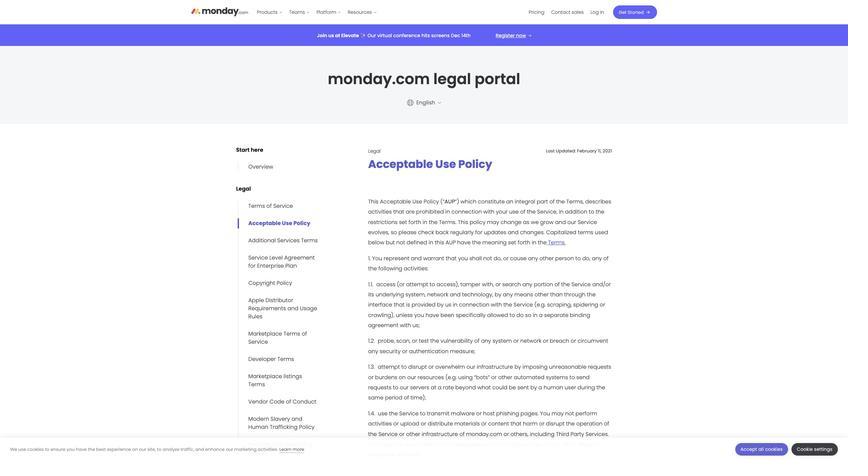 Task type: vqa. For each thing, say whether or not it's contained in the screenshot.
malware
yes



Task type: describe. For each thing, give the bounding box(es) containing it.
developer terms
[[248, 356, 294, 364]]

terms. link
[[547, 239, 566, 247]]

in down 'changes.' at the right of page
[[532, 239, 537, 247]]

or down services.
[[595, 441, 600, 449]]

for inside service level agreement for enterprise plan
[[248, 262, 256, 270]]

0 horizontal spatial have
[[76, 447, 87, 453]]

underlying
[[376, 291, 404, 299]]

terms up the listings
[[277, 356, 294, 364]]

connection inside 1.1.  access (or attempt to access), tamper with, or search any portion of the service and/or its underlying system, network and technology, by any means other than through the interface that is provided by us in connection with the service (e.g. scraping, spidering or crawling), unless you have been specifically allowed to do so in a separate binding agreement with us;
[[459, 302, 490, 309]]

vendor
[[248, 398, 268, 406]]

back
[[436, 229, 449, 237]]

1 vertical spatial you
[[540, 410, 550, 418]]

burdens
[[375, 374, 398, 382]]

restrictions
[[368, 219, 398, 226]]

service level agreement for enterprise plan
[[248, 254, 315, 270]]

system,
[[406, 291, 426, 299]]

1.1.  access (or attempt to access), tamper with, or search any portion of the service and/or its underlying system, network and technology, by any means other than through the interface that is provided by us in connection with the service (e.g. scraping, spidering or crawling), unless you have been specifically allowed to do so in a separate binding agreement with us;
[[368, 281, 611, 330]]

or left breach
[[543, 338, 549, 346]]

any right cause
[[528, 255, 538, 263]]

cookie settings button
[[792, 444, 838, 457]]

addition
[[565, 208, 588, 216]]

on inside 1.3.  attempt to disrupt or overwhelm our infrastructure by imposing unreasonable requests or burdens on our resources (e.g. using "bots" or other automated systems to send requests to our servers at a rate beyond what could be sent by a human user during the same period of time);
[[399, 374, 406, 382]]

that inside 1. you represent and warrant that you shall not do, or cause any other person to do, any of the following activities:
[[446, 255, 457, 263]]

1 horizontal spatial terms.
[[547, 239, 566, 247]]

0 vertical spatial us
[[328, 32, 334, 39]]

which
[[461, 198, 477, 206]]

or down scan,
[[402, 348, 408, 356]]

portal
[[475, 69, 520, 89]]

of inside 1. you represent and warrant that you shall not do, or cause any other person to do, any of the following activities:
[[604, 255, 609, 263]]

2 vertical spatial may
[[380, 441, 392, 449]]

portion
[[534, 281, 553, 289]]

so inside ") which constitute an integral part of the terms, describes activities that are prohibited in connection with your use of the service, in addition to the restrictions set forth in the terms. this policy may change as we grow and our service evolves, so please check back regularly for updates and changes. capitalized terms used below but not defined in this aup have the meaning set forth in the
[[391, 229, 397, 237]]

to up user on the right bottom of the page
[[570, 374, 575, 382]]

prohibited
[[416, 208, 444, 216]]

join
[[317, 32, 327, 39]]

terms down legal button
[[248, 202, 265, 210]]

acceptable inside "link"
[[248, 220, 281, 227]]

authentication
[[409, 348, 449, 356]]

in up the been
[[453, 302, 458, 309]]

code
[[270, 398, 285, 406]]

or right "system"
[[514, 338, 519, 346]]

disrupt inside the 1.4.  use the service to transmit malware or host phishing pages. you may not perform activities or upload or distribute materials or content that harm or disrupt the operation of the service or other infrastructure of monday.com or others, including third party services. you may not use the service for deceptive commercial practices or any other illegal or deceptive activities;
[[546, 421, 565, 428]]

not left perform
[[565, 410, 574, 418]]

service up "acceptable use policy" "link"
[[273, 202, 293, 210]]

service inside service level agreement for enterprise plan
[[248, 254, 268, 262]]

any inside the 1.4.  use the service to transmit malware or host phishing pages. you may not perform activities or upload or distribute materials or content that harm or disrupt the operation of the service or other infrastructure of monday.com or others, including third party services. you may not use the service for deceptive commercial practices or any other illegal or deceptive activities;
[[551, 441, 561, 449]]

to down scan,
[[401, 364, 407, 372]]

ensure
[[51, 447, 65, 453]]

1 vertical spatial with
[[491, 302, 502, 309]]

use down same
[[378, 410, 388, 418]]

measure;
[[450, 348, 475, 356]]

marketing
[[234, 447, 257, 453]]

you inside 1.1.  access (or attempt to access), tamper with, or search any portion of the service and/or its underlying system, network and technology, by any means other than through the interface that is provided by us in connection with the service (e.g. scraping, spidering or crawling), unless you have been specifically allowed to do so in a separate binding agreement with us;
[[414, 312, 424, 320]]

updated:
[[556, 148, 576, 154]]

our up servers
[[407, 374, 416, 382]]

enhance
[[205, 447, 225, 453]]

or left upload
[[393, 421, 399, 428]]

legal
[[434, 69, 471, 89]]

content
[[488, 421, 509, 428]]

additional
[[248, 237, 276, 245]]

any down used
[[592, 255, 602, 263]]

register now
[[496, 32, 526, 39]]

our up the using
[[467, 364, 476, 372]]

(e.g. inside 1.3.  attempt to disrupt or overwhelm our infrastructure by imposing unreasonable requests or burdens on our resources (e.g. using "bots" or other automated systems to send requests to our servers at a rate beyond what could be sent by a human user during the same period of time);
[[446, 374, 457, 382]]

resources
[[418, 374, 444, 382]]

or down upload
[[399, 431, 405, 439]]

you inside 1. you represent and warrant that you shall not do, or cause any other person to do, any of the following activities:
[[372, 255, 382, 263]]

any down probe,
[[368, 348, 378, 356]]

marketplace listings terms
[[248, 373, 302, 389]]

or inside 1. you represent and warrant that you shall not do, or cause any other person to do, any of the following activities:
[[503, 255, 509, 263]]

slavery
[[271, 416, 290, 424]]

or up 'could'
[[491, 374, 497, 382]]

to inside the 1.4.  use the service to transmit malware or host phishing pages. you may not perform activities or upload or distribute materials or content that harm or disrupt the operation of the service or other infrastructure of monday.com or others, including third party services. you may not use the service for deceptive commercial practices or any other illegal or deceptive activities;
[[420, 410, 426, 418]]

search
[[503, 281, 521, 289]]

of inside 'marketplace terms of service'
[[302, 330, 307, 338]]

of down integral
[[520, 208, 526, 216]]

contact
[[551, 9, 571, 16]]

terms. inside ") which constitute an integral part of the terms, describes activities that are prohibited in connection with your use of the service, in addition to the restrictions set forth in the terms. this policy may change as we grow and our service evolves, so please check back regularly for updates and changes. capitalized terms used below but not defined in this aup have the meaning set forth in the
[[439, 219, 457, 226]]

or left burdens
[[368, 374, 374, 382]]

1 vertical spatial requests
[[368, 384, 392, 392]]

distribute
[[428, 421, 453, 428]]

using
[[458, 374, 473, 382]]

0 horizontal spatial deceptive
[[368, 452, 395, 459]]

for for ")
[[475, 229, 483, 237]]

binding
[[570, 312, 590, 320]]

a left human
[[539, 384, 542, 392]]

get started button
[[613, 5, 657, 19]]

at inside 1.3.  attempt to disrupt or overwhelm our infrastructure by imposing unreasonable requests or burdens on our resources (e.g. using "bots" or other automated systems to send requests to our servers at a rate beyond what could be sent by a human user during the same period of time);
[[431, 384, 437, 392]]

other inside 1.1.  access (or attempt to access), tamper with, or search any portion of the service and/or its underlying system, network and technology, by any means other than through the interface that is provided by us in connection with the service (e.g. scraping, spidering or crawling), unless you have been specifically allowed to do so in a separate binding agreement with us;
[[535, 291, 549, 299]]

by up the been
[[437, 302, 444, 309]]

we
[[531, 219, 539, 226]]

0 vertical spatial acceptable
[[368, 157, 433, 172]]

infrastructure inside 1.3.  attempt to disrupt or overwhelm our infrastructure by imposing unreasonable requests or burdens on our resources (e.g. using "bots" or other automated systems to send requests to our servers at a rate beyond what could be sent by a human user during the same period of time);
[[477, 364, 513, 372]]

or down including
[[544, 441, 549, 449]]

1 horizontal spatial legal
[[368, 148, 381, 155]]

activities:
[[404, 265, 429, 273]]

monday.com reporting hotline
[[248, 441, 313, 457]]

2 horizontal spatial use
[[436, 157, 456, 172]]

marketplace for marketplace terms of service
[[248, 330, 282, 338]]

2 vertical spatial with
[[400, 322, 411, 330]]

part
[[537, 198, 548, 206]]

cookies for all
[[765, 447, 783, 453]]

enterprise
[[257, 262, 284, 270]]

use inside "link"
[[282, 220, 292, 227]]

that inside the 1.4.  use the service to transmit malware or host phishing pages. you may not perform activities or upload or distribute materials or content that harm or disrupt the operation of the service or other infrastructure of monday.com or others, including third party services. you may not use the service for deceptive commercial practices or any other illegal or deceptive activities;
[[511, 421, 522, 428]]

or right upload
[[421, 421, 426, 428]]

1 vertical spatial forth
[[518, 239, 530, 247]]

experience
[[107, 447, 131, 453]]

represent
[[384, 255, 410, 263]]

with inside ") which constitute an integral part of the terms, describes activities that are prohibited in connection with your use of the service, in addition to the restrictions set forth in the terms. this policy may change as we grow and our service evolves, so please check back regularly for updates and changes. capitalized terms used below but not defined in this aup have the meaning set forth in the
[[484, 208, 495, 216]]

apple distributor requirements and usage rules link
[[238, 296, 323, 322]]

service up through
[[572, 281, 591, 289]]

probe,
[[378, 338, 395, 346]]

a left rate
[[438, 384, 442, 392]]

terms inside 'marketplace listings terms'
[[248, 381, 265, 389]]

our left site,
[[139, 447, 146, 453]]

1 vertical spatial acceptable
[[380, 198, 411, 206]]

hits
[[422, 32, 430, 39]]

so inside 1.1.  access (or attempt to access), tamper with, or search any portion of the service and/or its underlying system, network and technology, by any means other than through the interface that is provided by us in connection with the service (e.g. scraping, spidering or crawling), unless you have been specifically allowed to do so in a separate binding agreement with us;
[[525, 312, 532, 320]]

cookies for use
[[27, 447, 44, 453]]

0 vertical spatial aup
[[445, 198, 455, 206]]

cause
[[510, 255, 527, 263]]

during
[[578, 384, 595, 392]]

cookie
[[797, 447, 813, 453]]

and/or
[[592, 281, 611, 289]]

resources link
[[345, 7, 380, 18]]

list containing products
[[254, 0, 380, 24]]

warrant
[[423, 255, 444, 263]]

may inside ") which constitute an integral part of the terms, describes activities that are prohibited in connection with your use of the service, in addition to the restrictions set forth in the terms. this policy may change as we grow and our service evolves, so please check back regularly for updates and changes. capitalized terms used below but not defined in this aup have the meaning set forth in the
[[487, 219, 499, 226]]

1 vertical spatial set
[[508, 239, 516, 247]]

by up automated
[[515, 364, 521, 372]]

in right prohibited
[[445, 208, 450, 216]]

("
[[441, 198, 445, 206]]

or up resources
[[429, 364, 434, 372]]

you inside 1. you represent and warrant that you shall not do, or cause any other person to do, any of the following activities:
[[458, 255, 468, 263]]

in right log
[[600, 9, 604, 16]]

rules
[[248, 313, 263, 321]]

is
[[406, 302, 410, 309]]

now
[[516, 32, 526, 39]]

terms inside 'marketplace terms of service'
[[284, 330, 300, 338]]

not inside ") which constitute an integral part of the terms, describes activities that are prohibited in connection with your use of the service, in addition to the restrictions set forth in the terms. this policy may change as we grow and our service evolves, so please check back regularly for updates and changes. capitalized terms used below but not defined in this aup have the meaning set forth in the
[[396, 239, 405, 247]]

activities inside the 1.4.  use the service to transmit malware or host phishing pages. you may not perform activities or upload or distribute materials or content that harm or disrupt the operation of the service or other infrastructure of monday.com or others, including third party services. you may not use the service for deceptive commercial practices or any other illegal or deceptive activities;
[[368, 421, 392, 428]]

disrupt inside 1.3.  attempt to disrupt or overwhelm our infrastructure by imposing unreasonable requests or burdens on our resources (e.g. using "bots" or other automated systems to send requests to our servers at a rate beyond what could be sent by a human user during the same period of time);
[[408, 364, 427, 372]]

learn more link
[[280, 447, 304, 454]]

1 horizontal spatial acceptable use policy
[[368, 157, 492, 172]]

more
[[293, 447, 304, 453]]

specifically
[[456, 312, 486, 320]]

of right the code on the left bottom of the page
[[286, 398, 291, 406]]

interface
[[368, 302, 392, 309]]

the inside 1. you represent and warrant that you shall not do, or cause any other person to do, any of the following activities:
[[368, 265, 377, 273]]

infrastructure inside the 1.4.  use the service to transmit malware or host phishing pages. you may not perform activities or upload or distribute materials or content that harm or disrupt the operation of the service or other infrastructure of monday.com or others, including third party services. you may not use the service for deceptive commercial practices or any other illegal or deceptive activities;
[[422, 431, 458, 439]]

unless
[[396, 312, 413, 320]]

0 vertical spatial set
[[399, 219, 407, 226]]

marketplace for marketplace listings terms
[[248, 373, 282, 381]]

of up services.
[[604, 421, 609, 428]]

service up activities;
[[379, 431, 398, 439]]

our right enhance
[[226, 447, 233, 453]]

terms up agreement
[[301, 237, 318, 245]]

and inside 1.1.  access (or attempt to access), tamper with, or search any portion of the service and/or its underlying system, network and technology, by any means other than through the interface that is provided by us in connection with the service (e.g. scraping, spidering or crawling), unless you have been specifically allowed to do so in a separate binding agreement with us;
[[450, 291, 461, 299]]

to right site,
[[157, 447, 161, 453]]

below
[[368, 239, 384, 247]]

this inside ") which constitute an integral part of the terms, describes activities that are prohibited in connection with your use of the service, in addition to the restrictions set forth in the terms. this policy may change as we grow and our service evolves, so please check back regularly for updates and changes. capitalized terms used below but not defined in this aup have the meaning set forth in the
[[458, 219, 468, 226]]

(e.g. inside 1.1.  access (or attempt to access), tamper with, or search any portion of the service and/or its underlying system, network and technology, by any means other than through the interface that is provided by us in connection with the service (e.g. scraping, spidering or crawling), unless you have been specifically allowed to do so in a separate binding agreement with us;
[[535, 302, 546, 309]]

or right spidering
[[600, 302, 605, 309]]

network inside 1.2.  probe, scan, or test the vulnerability of any system or network or breach or circumvent any security or authentication measure;
[[520, 338, 542, 346]]

last
[[546, 148, 555, 154]]

other down third
[[562, 441, 576, 449]]

and inside apple distributor requirements and usage rules
[[288, 305, 299, 313]]

allowed
[[487, 312, 508, 320]]

we
[[10, 447, 17, 453]]

conduct
[[293, 398, 317, 406]]

2 vertical spatial you
[[368, 441, 378, 449]]

use inside ") which constitute an integral part of the terms, describes activities that are prohibited in connection with your use of the service, in addition to the restrictions set forth in the terms. this policy may change as we grow and our service evolves, so please check back regularly for updates and changes. capitalized terms used below but not defined in this aup have the meaning set forth in the
[[509, 208, 519, 216]]

tamper
[[461, 281, 481, 289]]

february
[[577, 148, 597, 154]]

additional services terms link
[[238, 236, 321, 246]]

with,
[[482, 281, 494, 289]]

a inside 1.1.  access (or attempt to access), tamper with, or search any portion of the service and/or its underlying system, network and technology, by any means other than through the interface that is provided by us in connection with the service (e.g. scraping, spidering or crawling), unless you have been specifically allowed to do so in a separate binding agreement with us;
[[539, 312, 543, 320]]

start
[[236, 146, 250, 154]]

period
[[385, 395, 402, 402]]

reporting
[[286, 441, 313, 449]]

not up activities;
[[393, 441, 402, 449]]

terms
[[578, 229, 594, 237]]

describes
[[585, 198, 612, 206]]

been
[[441, 312, 454, 320]]

marketplace terms of service
[[248, 330, 307, 346]]

0 horizontal spatial on
[[132, 447, 138, 453]]

conference
[[393, 32, 420, 39]]

acceptable use policy inside "link"
[[248, 220, 310, 227]]

any down search
[[503, 291, 513, 299]]

monday.com for monday.com reporting hotline
[[248, 441, 285, 449]]

aup inside ") which constitute an integral part of the terms, describes activities that are prohibited in connection with your use of the service, in addition to the restrictions set forth in the terms. this policy may change as we grow and our service evolves, so please check back regularly for updates and changes. capitalized terms used below but not defined in this aup have the meaning set forth in the
[[446, 239, 456, 247]]

policy inside "acceptable use policy" "link"
[[294, 220, 310, 227]]

this acceptable use policy (" aup
[[368, 198, 455, 206]]

products link
[[254, 7, 286, 18]]

english button
[[403, 97, 445, 109]]

level
[[269, 254, 283, 262]]

get
[[619, 9, 627, 15]]

others,
[[511, 431, 529, 439]]

and inside 1. you represent and warrant that you shall not do, or cause any other person to do, any of the following activities:
[[411, 255, 422, 263]]

in up check
[[423, 219, 427, 226]]

service down 'means'
[[514, 302, 533, 309]]

monday.com logo image
[[191, 4, 248, 19]]



Task type: locate. For each thing, give the bounding box(es) containing it.
dialog containing we use cookies to ensure you have the best experience on our site, to analyze traffic, and enhance our marketing activities.
[[0, 439, 848, 462]]

use up change
[[509, 208, 519, 216]]

legal
[[368, 148, 381, 155], [236, 185, 251, 193]]

best
[[96, 447, 106, 453]]

1 vertical spatial us
[[445, 302, 452, 309]]

of up measure;
[[474, 338, 480, 346]]

0 horizontal spatial at
[[335, 32, 340, 39]]

1 horizontal spatial monday.com
[[328, 69, 430, 89]]

of down materials
[[460, 431, 465, 439]]

a left separate
[[539, 312, 543, 320]]

1 vertical spatial you
[[414, 312, 424, 320]]

acceptable
[[368, 157, 433, 172], [380, 198, 411, 206], [248, 220, 281, 227]]

that left are
[[393, 208, 404, 216]]

0 horizontal spatial cookies
[[27, 447, 44, 453]]

to
[[589, 208, 594, 216], [576, 255, 581, 263], [430, 281, 435, 289], [510, 312, 515, 320], [401, 364, 407, 372], [570, 374, 575, 382], [393, 384, 398, 392], [420, 410, 426, 418], [45, 447, 49, 453], [157, 447, 161, 453]]

rate
[[443, 384, 454, 392]]

2 horizontal spatial you
[[458, 255, 468, 263]]

systems
[[546, 374, 568, 382]]

1 horizontal spatial attempt
[[406, 281, 428, 289]]

list
[[254, 0, 380, 24]]

service
[[273, 202, 293, 210], [578, 219, 597, 226], [248, 254, 268, 262], [572, 281, 591, 289], [514, 302, 533, 309], [248, 339, 268, 346], [399, 410, 419, 418], [379, 431, 398, 439], [425, 441, 444, 449]]

be
[[509, 384, 516, 392]]

cookies inside button
[[765, 447, 783, 453]]

separate
[[544, 312, 569, 320]]

requirements
[[248, 305, 286, 313]]

in right service,
[[559, 208, 564, 216]]

1 horizontal spatial this
[[458, 219, 468, 226]]

what
[[478, 384, 491, 392]]

0 vertical spatial legal
[[368, 148, 381, 155]]

terms. up back
[[439, 219, 457, 226]]

use
[[436, 157, 456, 172], [413, 198, 422, 206], [282, 220, 292, 227]]

technology,
[[462, 291, 493, 299]]

1 vertical spatial so
[[525, 312, 532, 320]]

not inside 1. you represent and warrant that you shall not do, or cause any other person to do, any of the following activities:
[[483, 255, 492, 263]]

monday.com reporting hotline link
[[238, 440, 323, 458]]

terms down apple distributor requirements and usage rules
[[284, 330, 300, 338]]

0 horizontal spatial forth
[[409, 219, 421, 226]]

monday.com
[[328, 69, 430, 89], [466, 431, 502, 439], [248, 441, 285, 449]]

at down resources
[[431, 384, 437, 392]]

2 horizontal spatial for
[[475, 229, 483, 237]]

cookies right the all
[[765, 447, 783, 453]]

of down usage
[[302, 330, 307, 338]]

1 vertical spatial have
[[426, 312, 439, 320]]

0 vertical spatial at
[[335, 32, 340, 39]]

0 vertical spatial infrastructure
[[477, 364, 513, 372]]

2 vertical spatial have
[[76, 447, 87, 453]]

attempt up system,
[[406, 281, 428, 289]]

provided
[[412, 302, 436, 309]]

0 vertical spatial you
[[458, 255, 468, 263]]

1 vertical spatial terms.
[[547, 239, 566, 247]]

agreement
[[368, 322, 399, 330]]

than
[[550, 291, 563, 299]]

or down host on the right bottom of page
[[481, 421, 487, 428]]

our down addition
[[568, 219, 576, 226]]

2 marketplace from the top
[[248, 373, 282, 381]]

1 horizontal spatial do,
[[582, 255, 591, 263]]

for inside ") which constitute an integral part of the terms, describes activities that are prohibited in connection with your use of the service, in addition to the restrictions set forth in the terms. this policy may change as we grow and our service evolves, so please check back regularly for updates and changes. capitalized terms used below but not defined in this aup have the meaning set forth in the
[[475, 229, 483, 237]]

other up 'could'
[[498, 374, 513, 382]]

activities.
[[258, 447, 278, 453]]

service up enterprise
[[248, 254, 268, 262]]

1 vertical spatial disrupt
[[546, 421, 565, 428]]

do, down meaning
[[494, 255, 502, 263]]

connection inside ") which constitute an integral part of the terms, describes activities that are prohibited in connection with your use of the service, in addition to the restrictions set forth in the terms. this policy may change as we grow and our service evolves, so please check back regularly for updates and changes. capitalized terms used below but not defined in this aup have the meaning set forth in the
[[452, 208, 482, 216]]

by right technology,
[[495, 291, 502, 299]]

for for use
[[446, 441, 453, 449]]

us inside 1.1.  access (or attempt to access), tamper with, or search any portion of the service and/or its underlying system, network and technology, by any means other than through the interface that is provided by us in connection with the service (e.g. scraping, spidering or crawling), unless you have been specifically allowed to do so in a separate binding agreement with us;
[[445, 302, 452, 309]]

for down 'distribute'
[[446, 441, 453, 449]]

0 vertical spatial deceptive
[[454, 441, 481, 449]]

service inside ") which constitute an integral part of the terms, describes activities that are prohibited in connection with your use of the service, in addition to the restrictions set forth in the terms. this policy may change as we grow and our service evolves, so please check back regularly for updates and changes. capitalized terms used below but not defined in this aup have the meaning set forth in the
[[578, 219, 597, 226]]

1 horizontal spatial use
[[413, 198, 422, 206]]

that up the others,
[[511, 421, 522, 428]]

1 horizontal spatial disrupt
[[546, 421, 565, 428]]

(or
[[397, 281, 405, 289]]

in left this
[[429, 239, 433, 247]]

vulnerability
[[441, 338, 473, 346]]

1 horizontal spatial for
[[446, 441, 453, 449]]

or up commercial
[[504, 431, 509, 439]]

1 vertical spatial (e.g.
[[446, 374, 457, 382]]

the inside 1.2.  probe, scan, or test the vulnerability of any system or network or breach or circumvent any security or authentication measure;
[[430, 338, 439, 346]]

0 vertical spatial forth
[[409, 219, 421, 226]]

this
[[435, 239, 444, 247]]

monday.com inside the 1.4.  use the service to transmit malware or host phishing pages. you may not perform activities or upload or distribute materials or content that harm or disrupt the operation of the service or other infrastructure of monday.com or others, including third party services. you may not use the service for deceptive commercial practices or any other illegal or deceptive activities;
[[466, 431, 502, 439]]

security
[[380, 348, 401, 356]]

including
[[530, 431, 555, 439]]

modern slavery and human trafficking policy
[[248, 416, 315, 432]]

other down upload
[[406, 431, 420, 439]]

traffic,
[[181, 447, 194, 453]]

log in link
[[587, 7, 608, 18]]

0 vertical spatial may
[[487, 219, 499, 226]]

1 marketplace from the top
[[248, 330, 282, 338]]

resources
[[348, 9, 372, 16]]

get started
[[619, 9, 644, 15]]

1 vertical spatial use
[[413, 198, 422, 206]]

service up terms
[[578, 219, 597, 226]]

2 horizontal spatial have
[[457, 239, 471, 247]]

or left test
[[412, 338, 418, 346]]

1 horizontal spatial requests
[[588, 364, 611, 372]]

1 horizontal spatial have
[[426, 312, 439, 320]]

following
[[379, 265, 402, 273]]

breach
[[550, 338, 569, 346]]

to left 'access),'
[[430, 281, 435, 289]]

attempt inside 1.3.  attempt to disrupt or overwhelm our infrastructure by imposing unreasonable requests or burdens on our resources (e.g. using "bots" or other automated systems to send requests to our servers at a rate beyond what could be sent by a human user during the same period of time);
[[378, 364, 400, 372]]

infrastructure up "bots"
[[477, 364, 513, 372]]

to inside 1. you represent and warrant that you shall not do, or cause any other person to do, any of the following activities:
[[576, 255, 581, 263]]

or right with,
[[496, 281, 501, 289]]

1 vertical spatial activities
[[368, 421, 392, 428]]

0 vertical spatial attempt
[[406, 281, 428, 289]]

overwhelm
[[435, 364, 465, 372]]

0 horizontal spatial monday.com
[[248, 441, 285, 449]]

network inside 1.1.  access (or attempt to access), tamper with, or search any portion of the service and/or its underlying system, network and technology, by any means other than through the interface that is provided by us in connection with the service (e.g. scraping, spidering or crawling), unless you have been specifically allowed to do so in a separate binding agreement with us;
[[427, 291, 449, 299]]

to right 'person'
[[576, 255, 581, 263]]

1 vertical spatial infrastructure
[[422, 431, 458, 439]]

for inside the 1.4.  use the service to transmit malware or host phishing pages. you may not perform activities or upload or distribute materials or content that harm or disrupt the operation of the service or other infrastructure of monday.com or others, including third party services. you may not use the service for deceptive commercial practices or any other illegal or deceptive activities;
[[446, 441, 453, 449]]

policy inside copyright policy link
[[277, 280, 292, 287]]

0 vertical spatial marketplace
[[248, 330, 282, 338]]

agreement
[[284, 254, 315, 262]]

in right do
[[533, 312, 538, 320]]

activities up restrictions
[[368, 208, 392, 216]]

copyright policy
[[248, 280, 292, 287]]

changes.
[[520, 229, 545, 237]]

host
[[483, 410, 495, 418]]

virtual
[[377, 32, 392, 39]]

contact sales link
[[548, 7, 587, 18]]

of inside 1.2.  probe, scan, or test the vulnerability of any system or network or breach or circumvent any security or authentication measure;
[[474, 338, 480, 346]]

developer terms link
[[238, 355, 298, 365]]

marketplace inside 'marketplace listings terms'
[[248, 373, 282, 381]]

human
[[544, 384, 563, 392]]

have down regularly
[[457, 239, 471, 247]]

and down 'access),'
[[450, 291, 461, 299]]

2 vertical spatial use
[[282, 220, 292, 227]]

1 vertical spatial marketplace
[[248, 373, 282, 381]]

of right part
[[550, 198, 555, 206]]

2 do, from the left
[[582, 255, 591, 263]]

illegal
[[578, 441, 593, 449]]

you right "ensure"
[[67, 447, 75, 453]]

site,
[[147, 447, 156, 453]]

1 vertical spatial may
[[552, 410, 564, 418]]

that inside 1.1.  access (or attempt to access), tamper with, or search any portion of the service and/or its underlying system, network and technology, by any means other than through the interface that is provided by us in connection with the service (e.g. scraping, spidering or crawling), unless you have been specifically allowed to do so in a separate binding agreement with us;
[[394, 302, 405, 309]]

accept
[[741, 447, 757, 453]]

"bots"
[[474, 374, 490, 382]]

have inside ") which constitute an integral part of the terms, describes activities that are prohibited in connection with your use of the service, in addition to the restrictions set forth in the terms. this policy may change as we grow and our service evolves, so please check back regularly for updates and changes. capitalized terms used below but not defined in this aup have the meaning set forth in the
[[457, 239, 471, 247]]

do
[[517, 312, 524, 320]]

2 vertical spatial for
[[446, 441, 453, 449]]

automated
[[514, 374, 545, 382]]

(e.g. up separate
[[535, 302, 546, 309]]

1 horizontal spatial at
[[431, 384, 437, 392]]

this up regularly
[[458, 219, 468, 226]]

1 horizontal spatial (e.g.
[[535, 302, 546, 309]]

0 vertical spatial for
[[475, 229, 483, 237]]

0 vertical spatial acceptable use policy
[[368, 157, 492, 172]]

2 vertical spatial you
[[67, 447, 75, 453]]

but
[[386, 239, 395, 247]]

deceptive
[[454, 441, 481, 449], [368, 452, 395, 459]]

1 vertical spatial at
[[431, 384, 437, 392]]

0 horizontal spatial set
[[399, 219, 407, 226]]

that inside ") which constitute an integral part of the terms, describes activities that are prohibited in connection with your use of the service, in addition to the restrictions set forth in the terms. this policy may change as we grow and our service evolves, so please check back regularly for updates and changes. capitalized terms used below but not defined in this aup have the meaning set forth in the
[[393, 208, 404, 216]]

our inside ") which constitute an integral part of the terms, describes activities that are prohibited in connection with your use of the service, in addition to the restrictions set forth in the terms. this policy may change as we grow and our service evolves, so please check back regularly for updates and changes. capitalized terms used below but not defined in this aup have the meaning set forth in the
[[568, 219, 576, 226]]

our
[[368, 32, 376, 39]]

network up imposing
[[520, 338, 542, 346]]

of inside 1.3.  attempt to disrupt or overwhelm our infrastructure by imposing unreasonable requests or burdens on our resources (e.g. using "bots" or other automated systems to send requests to our servers at a rate beyond what could be sent by a human user during the same period of time);
[[404, 395, 409, 402]]

to left "ensure"
[[45, 447, 49, 453]]

2 horizontal spatial may
[[552, 410, 564, 418]]

to left do
[[510, 312, 515, 320]]

service up upload
[[399, 410, 419, 418]]

us
[[328, 32, 334, 39], [445, 302, 452, 309]]

1 horizontal spatial you
[[414, 312, 424, 320]]

marketplace inside 'marketplace terms of service'
[[248, 330, 282, 338]]

1 horizontal spatial network
[[520, 338, 542, 346]]

dialog
[[0, 439, 848, 462]]

1 vertical spatial for
[[248, 262, 256, 270]]

any up 'means'
[[523, 281, 533, 289]]

11,
[[598, 148, 602, 154]]

0 vertical spatial connection
[[452, 208, 482, 216]]

0 vertical spatial with
[[484, 208, 495, 216]]

at left elevate
[[335, 32, 340, 39]]

1 vertical spatial this
[[458, 219, 468, 226]]

0 horizontal spatial disrupt
[[408, 364, 427, 372]]

2 vertical spatial monday.com
[[248, 441, 285, 449]]

14th
[[462, 32, 471, 39]]

monday.com legal portal
[[328, 69, 520, 89]]

1 horizontal spatial on
[[399, 374, 406, 382]]

0 horizontal spatial this
[[368, 198, 379, 206]]

1 vertical spatial attempt
[[378, 364, 400, 372]]

set up please
[[399, 219, 407, 226]]

of up "acceptable use policy" "link"
[[267, 202, 272, 210]]

attempt up burdens
[[378, 364, 400, 372]]

plan
[[285, 262, 297, 270]]

monday.com for monday.com legal portal
[[328, 69, 430, 89]]

0 vertical spatial have
[[457, 239, 471, 247]]

of inside 1.1.  access (or attempt to access), tamper with, or search any portion of the service and/or its underlying system, network and technology, by any means other than through the interface that is provided by us in connection with the service (e.g. scraping, spidering or crawling), unless you have been specifically allowed to do so in a separate binding agreement with us;
[[555, 281, 560, 289]]

to up 'period'
[[393, 384, 398, 392]]

the inside 1.3.  attempt to disrupt or overwhelm our infrastructure by imposing unreasonable requests or burdens on our resources (e.g. using "bots" or other automated systems to send requests to our servers at a rate beyond what could be sent by a human user during the same period of time);
[[597, 384, 605, 392]]

monday.com legal portal main content
[[0, 46, 848, 462]]

use up activities;
[[404, 441, 413, 449]]

have inside 1.1.  access (or attempt to access), tamper with, or search any portion of the service and/or its underlying system, network and technology, by any means other than through the interface that is provided by us in connection with the service (e.g. scraping, spidering or crawling), unless you have been specifically allowed to do so in a separate binding agreement with us;
[[426, 312, 439, 320]]

or up including
[[539, 421, 545, 428]]

register
[[496, 32, 515, 39]]

distributor
[[266, 297, 293, 305]]

disrupt up third
[[546, 421, 565, 428]]

and left usage
[[288, 305, 299, 313]]

1.4.  use the service to transmit malware or host phishing pages. you may not perform activities or upload or distribute materials or content that harm or disrupt the operation of the service or other infrastructure of monday.com or others, including third party services. you may not use the service for deceptive commercial practices or any other illegal or deceptive activities;
[[368, 410, 609, 459]]

deceptive down materials
[[454, 441, 481, 449]]

marketplace down developer terms link
[[248, 373, 282, 381]]

connection down technology,
[[459, 302, 490, 309]]

to left transmit
[[420, 410, 426, 418]]

any left "system"
[[481, 338, 491, 346]]

0 vertical spatial requests
[[588, 364, 611, 372]]

1 horizontal spatial set
[[508, 239, 516, 247]]

send
[[577, 374, 590, 382]]

platform link
[[313, 7, 345, 18]]

0 horizontal spatial so
[[391, 229, 397, 237]]

0 horizontal spatial may
[[380, 441, 392, 449]]

us up the been
[[445, 302, 452, 309]]

of up than
[[555, 281, 560, 289]]

screens
[[431, 32, 450, 39]]

overview
[[248, 163, 273, 171]]

by right sent at the right bottom of the page
[[531, 384, 537, 392]]

requests
[[588, 364, 611, 372], [368, 384, 392, 392]]

1 do, from the left
[[494, 255, 502, 263]]

servers
[[410, 384, 429, 392]]

its
[[368, 291, 374, 299]]

1 vertical spatial acceptable use policy
[[248, 220, 310, 227]]

other down portion
[[535, 291, 549, 299]]

0 horizontal spatial requests
[[368, 384, 392, 392]]

our up 'period'
[[400, 384, 409, 392]]

0 horizontal spatial terms.
[[439, 219, 457, 226]]

so up "but"
[[391, 229, 397, 237]]

or left cause
[[503, 255, 509, 263]]

trafficking
[[270, 424, 298, 432]]

1 horizontal spatial deceptive
[[454, 441, 481, 449]]

set up cause
[[508, 239, 516, 247]]

attempt inside 1.1.  access (or attempt to access), tamper with, or search any portion of the service and/or its underlying system, network and technology, by any means other than through the interface that is provided by us in connection with the service (e.g. scraping, spidering or crawling), unless you have been specifically allowed to do so in a separate binding agreement with us;
[[406, 281, 428, 289]]

main element
[[254, 0, 657, 24]]

1 vertical spatial deceptive
[[368, 452, 395, 459]]

0 horizontal spatial legal
[[236, 185, 251, 193]]

this up restrictions
[[368, 198, 379, 206]]

1 horizontal spatial cookies
[[765, 447, 783, 453]]

meaning
[[483, 239, 507, 247]]

or left host on the right bottom of page
[[476, 410, 482, 418]]

other inside 1. you represent and warrant that you shall not do, or cause any other person to do, any of the following activities:
[[540, 255, 554, 263]]

monday.com inside monday.com reporting hotline
[[248, 441, 285, 449]]

0 vertical spatial so
[[391, 229, 397, 237]]

this
[[368, 198, 379, 206], [458, 219, 468, 226]]

other left 'person'
[[540, 255, 554, 263]]

0 horizontal spatial use
[[282, 220, 292, 227]]

1 activities from the top
[[368, 208, 392, 216]]

1 horizontal spatial so
[[525, 312, 532, 320]]

regularly
[[450, 229, 474, 237]]

service down 'distribute'
[[425, 441, 444, 449]]

use right we
[[18, 447, 26, 453]]

1 horizontal spatial forth
[[518, 239, 530, 247]]

other inside 1.3.  attempt to disrupt or overwhelm our infrastructure by imposing unreasonable requests or burdens on our resources (e.g. using "bots" or other automated systems to send requests to our servers at a rate beyond what could be sent by a human user during the same period of time);
[[498, 374, 513, 382]]

2 horizontal spatial monday.com
[[466, 431, 502, 439]]

1.3.  attempt to disrupt or overwhelm our infrastructure by imposing unreasonable requests or burdens on our resources (e.g. using "bots" or other automated systems to send requests to our servers at a rate beyond what could be sent by a human user during the same period of time);
[[368, 364, 611, 402]]

and down change
[[508, 229, 519, 237]]

means
[[515, 291, 533, 299]]

have down provided
[[426, 312, 439, 320]]

to inside ") which constitute an integral part of the terms, describes activities that are prohibited in connection with your use of the service, in addition to the restrictions set forth in the terms. this policy may change as we grow and our service evolves, so please check back regularly for updates and changes. capitalized terms used below but not defined in this aup have the meaning set forth in the
[[589, 208, 594, 216]]

forth
[[409, 219, 421, 226], [518, 239, 530, 247]]

use
[[509, 208, 519, 216], [378, 410, 388, 418], [404, 441, 413, 449], [18, 447, 26, 453]]

not right "but"
[[396, 239, 405, 247]]

learn
[[280, 447, 291, 453]]

activities;
[[397, 452, 422, 459]]

you
[[458, 255, 468, 263], [414, 312, 424, 320], [67, 447, 75, 453]]

disrupt up resources
[[408, 364, 427, 372]]

register now link
[[496, 32, 531, 39]]

change
[[501, 219, 522, 226]]

or right breach
[[571, 338, 576, 346]]

2 vertical spatial acceptable
[[248, 220, 281, 227]]

and right traffic,
[[195, 447, 204, 453]]

scan,
[[396, 338, 411, 346]]

policy inside modern slavery and human trafficking policy
[[299, 424, 315, 432]]

of left 'time);'
[[404, 395, 409, 402]]

activities inside ") which constitute an integral part of the terms, describes activities that are prohibited in connection with your use of the service, in addition to the restrictions set forth in the terms. this policy may change as we grow and our service evolves, so please check back regularly for updates and changes. capitalized terms used below but not defined in this aup have the meaning set forth in the
[[368, 208, 392, 216]]

through
[[564, 291, 586, 299]]

platform
[[317, 9, 336, 16]]

aup
[[445, 198, 455, 206], [446, 239, 456, 247]]

requests up same
[[368, 384, 392, 392]]

1 horizontal spatial us
[[445, 302, 452, 309]]

0 vertical spatial activities
[[368, 208, 392, 216]]

0 vertical spatial monday.com
[[328, 69, 430, 89]]

do, right 'person'
[[582, 255, 591, 263]]

✨
[[360, 32, 366, 39]]

1 vertical spatial legal
[[236, 185, 251, 193]]

1 vertical spatial on
[[132, 447, 138, 453]]

2 activities from the top
[[368, 421, 392, 428]]

0 horizontal spatial for
[[248, 262, 256, 270]]

and inside modern slavery and human trafficking policy
[[292, 416, 303, 424]]

aup left which
[[445, 198, 455, 206]]

1 vertical spatial monday.com
[[466, 431, 502, 439]]

and up activities:
[[411, 255, 422, 263]]

0 horizontal spatial do,
[[494, 255, 502, 263]]

and up capitalized
[[555, 219, 566, 226]]

0 horizontal spatial us
[[328, 32, 334, 39]]

apple distributor requirements and usage rules
[[248, 297, 317, 321]]

service inside 'marketplace terms of service'
[[248, 339, 268, 346]]

perform
[[576, 410, 597, 418]]



